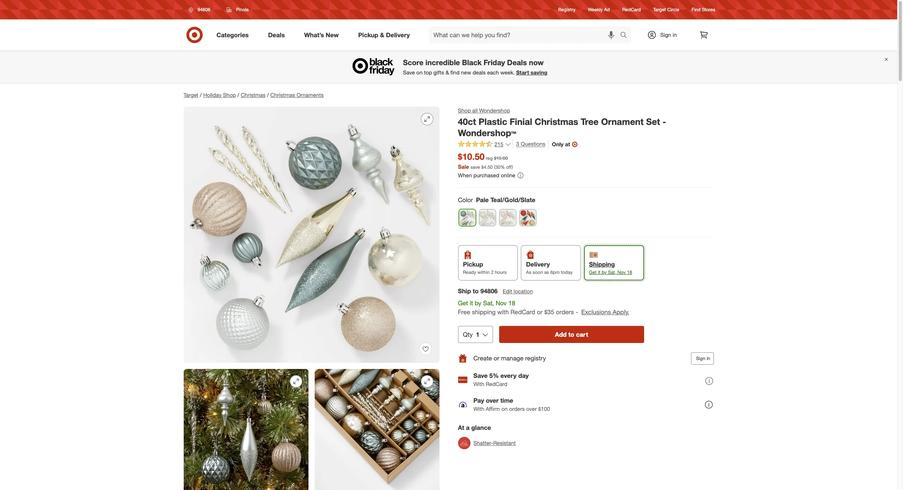 Task type: locate. For each thing, give the bounding box(es) containing it.
to right ship
[[473, 287, 479, 295]]

0 horizontal spatial /
[[200, 92, 202, 98]]

1 vertical spatial sign
[[697, 355, 706, 361]]

1 horizontal spatial save
[[474, 372, 488, 380]]

image gallery element
[[184, 107, 440, 490]]

1 horizontal spatial or
[[538, 308, 543, 316]]

3 questions link
[[513, 140, 546, 149]]

& inside "link"
[[380, 31, 385, 39]]

on
[[417, 69, 423, 76], [502, 406, 508, 412]]

shop left all
[[458, 107, 471, 114]]

at
[[566, 141, 571, 147]]

orders inside the get it by sat, nov 18 free shipping with redcard or $35 orders - exclusions apply.
[[557, 308, 574, 316]]

- left exclusions
[[576, 308, 579, 316]]

0 vertical spatial shop
[[223, 92, 236, 98]]

0 horizontal spatial or
[[494, 354, 500, 362]]

0 horizontal spatial pickup
[[359, 31, 379, 39]]

hours
[[495, 269, 507, 275]]

0 vertical spatial or
[[538, 308, 543, 316]]

save inside save 5% every day with redcard
[[474, 372, 488, 380]]

free
[[458, 308, 471, 316]]

cart
[[577, 330, 589, 338]]

1 vertical spatial 94806
[[481, 287, 498, 295]]

0 vertical spatial sign in
[[661, 31, 678, 38]]

1 horizontal spatial sat,
[[609, 269, 617, 275]]

with
[[474, 381, 485, 387], [474, 406, 485, 412]]

0 vertical spatial to
[[473, 287, 479, 295]]

on left top
[[417, 69, 423, 76]]

sign
[[661, 31, 672, 38], [697, 355, 706, 361]]

1 vertical spatial or
[[494, 354, 500, 362]]

1 vertical spatial 18
[[509, 299, 516, 307]]

0 horizontal spatial nov
[[496, 299, 507, 307]]

orders down time
[[510, 406, 525, 412]]

sale
[[458, 163, 470, 170]]

gifts
[[434, 69, 445, 76]]

orders right $35
[[557, 308, 574, 316]]

create or manage registry
[[474, 354, 547, 362]]

plastic
[[479, 116, 508, 127]]

2 with from the top
[[474, 406, 485, 412]]

2 vertical spatial redcard
[[486, 381, 508, 387]]

1 vertical spatial nov
[[496, 299, 507, 307]]

3 / from the left
[[267, 92, 269, 98]]

pickup
[[359, 31, 379, 39], [463, 260, 484, 268]]

get down shipping
[[590, 269, 597, 275]]

to inside button
[[569, 330, 575, 338]]

deals left what's
[[268, 31, 285, 39]]

target circle
[[654, 7, 680, 13]]

0 horizontal spatial 18
[[509, 299, 516, 307]]

candy champagne image
[[480, 209, 496, 226]]

1 horizontal spatial by
[[602, 269, 607, 275]]

or
[[538, 308, 543, 316], [494, 354, 500, 362]]

3 questions
[[517, 141, 546, 147]]

0 horizontal spatial &
[[380, 31, 385, 39]]

only
[[552, 141, 564, 147]]

0 horizontal spatial save
[[403, 69, 415, 76]]

over left "$100"
[[527, 406, 537, 412]]

0 horizontal spatial by
[[475, 299, 482, 307]]

ship to 94806
[[458, 287, 498, 295]]

2 horizontal spatial redcard
[[623, 7, 642, 13]]

0 vertical spatial deals
[[268, 31, 285, 39]]

each
[[488, 69, 499, 76]]

94806 left edit
[[481, 287, 498, 295]]

0 vertical spatial orders
[[557, 308, 574, 316]]

1 vertical spatial -
[[576, 308, 579, 316]]

save inside score incredible black friday deals now save on top gifts & find new deals each week. start saving
[[403, 69, 415, 76]]

redcard right ad
[[623, 7, 642, 13]]

0 vertical spatial 18
[[628, 269, 633, 275]]

0 vertical spatial by
[[602, 269, 607, 275]]

2 horizontal spatial christmas
[[535, 116, 579, 127]]

pickup right new on the left of page
[[359, 31, 379, 39]]

christmas up the "only"
[[535, 116, 579, 127]]

orders inside pay over time with affirm on orders over $100
[[510, 406, 525, 412]]

when purchased online
[[458, 172, 516, 179]]

1 vertical spatial &
[[446, 69, 449, 76]]

get
[[590, 269, 597, 275], [458, 299, 468, 307]]

1 vertical spatial it
[[470, 299, 474, 307]]

sat, up shipping
[[484, 299, 495, 307]]

sign in
[[661, 31, 678, 38], [697, 355, 711, 361]]

/ right christmas "link"
[[267, 92, 269, 98]]

1 / from the left
[[200, 92, 202, 98]]

save 5% every day with redcard
[[474, 372, 529, 387]]

shatter-resistant
[[474, 439, 516, 446]]

1 horizontal spatial &
[[446, 69, 449, 76]]

1 vertical spatial orders
[[510, 406, 525, 412]]

sat, down shipping
[[609, 269, 617, 275]]

pickup ready within 2 hours
[[463, 260, 507, 275]]

0 horizontal spatial redcard
[[486, 381, 508, 387]]

when
[[458, 172, 473, 179]]

edit location
[[503, 288, 533, 294]]

0 horizontal spatial orders
[[510, 406, 525, 412]]

weekly
[[589, 7, 603, 13]]

it down shipping
[[599, 269, 601, 275]]

deals
[[268, 31, 285, 39], [508, 58, 527, 67]]

delivery inside pickup & delivery "link"
[[386, 31, 410, 39]]

on down time
[[502, 406, 508, 412]]

1 vertical spatial by
[[475, 299, 482, 307]]

all
[[473, 107, 478, 114]]

1 horizontal spatial deals
[[508, 58, 527, 67]]

with down pay
[[474, 406, 485, 412]]

0 horizontal spatial on
[[417, 69, 423, 76]]

0 horizontal spatial in
[[673, 31, 678, 38]]

christmas ornaments link
[[271, 92, 324, 98]]

it up free
[[470, 299, 474, 307]]

0 horizontal spatial target
[[184, 92, 199, 98]]

0 horizontal spatial sign in
[[661, 31, 678, 38]]

0 horizontal spatial 94806
[[198, 7, 211, 12]]

redcard right with
[[511, 308, 536, 316]]

0 vertical spatial 94806
[[198, 7, 211, 12]]

40ct plastic finial christmas tree ornament set - wondershop™, 1 of 7 image
[[184, 107, 440, 363]]

1 horizontal spatial over
[[527, 406, 537, 412]]

(
[[495, 164, 496, 170]]

0 vertical spatial &
[[380, 31, 385, 39]]

nov inside the get it by sat, nov 18 free shipping with redcard or $35 orders - exclusions apply.
[[496, 299, 507, 307]]

pinole
[[236, 7, 249, 12]]

pickup up ready
[[463, 260, 484, 268]]

0 horizontal spatial it
[[470, 299, 474, 307]]

0 horizontal spatial get
[[458, 299, 468, 307]]

1 horizontal spatial in
[[707, 355, 711, 361]]

with up pay
[[474, 381, 485, 387]]

2 horizontal spatial /
[[267, 92, 269, 98]]

friday
[[484, 58, 506, 67]]

1 vertical spatial over
[[527, 406, 537, 412]]

1 horizontal spatial target
[[654, 7, 667, 13]]

pay
[[474, 397, 485, 404]]

with inside pay over time with affirm on orders over $100
[[474, 406, 485, 412]]

save
[[471, 164, 481, 170]]

94806 left pinole dropdown button
[[198, 7, 211, 12]]

target / holiday shop / christmas / christmas ornaments
[[184, 92, 324, 98]]

)
[[512, 164, 513, 170]]

sat, inside the get it by sat, nov 18 free shipping with redcard or $35 orders - exclusions apply.
[[484, 299, 495, 307]]

nov inside "shipping get it by sat, nov 18"
[[618, 269, 626, 275]]

shop all wondershop 40ct plastic finial christmas tree ornament set - wondershop™
[[458, 107, 667, 138]]

1 vertical spatial redcard
[[511, 308, 536, 316]]

1 with from the top
[[474, 381, 485, 387]]

registry
[[559, 7, 576, 13]]

0 vertical spatial target
[[654, 7, 667, 13]]

/ left christmas "link"
[[238, 92, 239, 98]]

qty 1
[[463, 330, 480, 338]]

1 vertical spatial target
[[184, 92, 199, 98]]

1 horizontal spatial -
[[663, 116, 667, 127]]

1 vertical spatial with
[[474, 406, 485, 412]]

to for cart
[[569, 330, 575, 338]]

1 horizontal spatial shop
[[458, 107, 471, 114]]

shipping get it by sat, nov 18
[[590, 260, 633, 275]]

pickup inside "link"
[[359, 31, 379, 39]]

shop right holiday
[[223, 92, 236, 98]]

by up shipping
[[475, 299, 482, 307]]

0 vertical spatial sign
[[661, 31, 672, 38]]

0 vertical spatial with
[[474, 381, 485, 387]]

online
[[501, 172, 516, 179]]

-
[[663, 116, 667, 127], [576, 308, 579, 316]]

delivery up soon
[[527, 260, 550, 268]]

score
[[403, 58, 424, 67]]

1 horizontal spatial redcard
[[511, 308, 536, 316]]

1 vertical spatial get
[[458, 299, 468, 307]]

0 horizontal spatial to
[[473, 287, 479, 295]]

0 vertical spatial sat,
[[609, 269, 617, 275]]

ornament
[[602, 116, 644, 127]]

over up affirm
[[486, 397, 499, 404]]

0 vertical spatial -
[[663, 116, 667, 127]]

to right 'add'
[[569, 330, 575, 338]]

to
[[473, 287, 479, 295], [569, 330, 575, 338]]

0 vertical spatial get
[[590, 269, 597, 275]]

target left holiday
[[184, 92, 199, 98]]

holiday shop link
[[203, 92, 236, 98]]

pickup & delivery link
[[352, 26, 420, 43]]

pickup & delivery
[[359, 31, 410, 39]]

color
[[458, 196, 473, 204]]

get up free
[[458, 299, 468, 307]]

new
[[462, 69, 472, 76]]

1 vertical spatial save
[[474, 372, 488, 380]]

nov
[[618, 269, 626, 275], [496, 299, 507, 307]]

94806
[[198, 7, 211, 12], [481, 287, 498, 295]]

0 horizontal spatial sat,
[[484, 299, 495, 307]]

/
[[200, 92, 202, 98], [238, 92, 239, 98], [267, 92, 269, 98]]

deals link
[[262, 26, 295, 43]]

1 horizontal spatial pickup
[[463, 260, 484, 268]]

1 horizontal spatial orders
[[557, 308, 574, 316]]

0 vertical spatial on
[[417, 69, 423, 76]]

0 horizontal spatial deals
[[268, 31, 285, 39]]

in
[[673, 31, 678, 38], [707, 355, 711, 361]]

week.
[[501, 69, 515, 76]]

or right create
[[494, 354, 500, 362]]

0 vertical spatial save
[[403, 69, 415, 76]]

1 vertical spatial shop
[[458, 107, 471, 114]]

0 vertical spatial it
[[599, 269, 601, 275]]

0 vertical spatial nov
[[618, 269, 626, 275]]

- inside the get it by sat, nov 18 free shipping with redcard or $35 orders - exclusions apply.
[[576, 308, 579, 316]]

1 horizontal spatial delivery
[[527, 260, 550, 268]]

search
[[617, 32, 636, 39]]

shatter-
[[474, 439, 494, 446]]

christmas left ornaments
[[271, 92, 295, 98]]

1 horizontal spatial on
[[502, 406, 508, 412]]

deals up start at the top of the page
[[508, 58, 527, 67]]

- inside shop all wondershop 40ct plastic finial christmas tree ornament set - wondershop™
[[663, 116, 667, 127]]

1 horizontal spatial /
[[238, 92, 239, 98]]

pickup inside pickup ready within 2 hours
[[463, 260, 484, 268]]

christmas link
[[241, 92, 266, 98]]

/ right target 'link'
[[200, 92, 202, 98]]

0 vertical spatial delivery
[[386, 31, 410, 39]]

1 vertical spatial delivery
[[527, 260, 550, 268]]

incredible
[[426, 58, 460, 67]]

by down shipping
[[602, 269, 607, 275]]

search button
[[617, 26, 636, 45]]

0 vertical spatial over
[[486, 397, 499, 404]]

1 horizontal spatial 94806
[[481, 287, 498, 295]]

sign in inside button
[[697, 355, 711, 361]]

redcard inside the get it by sat, nov 18 free shipping with redcard or $35 orders - exclusions apply.
[[511, 308, 536, 316]]

save left '5%'
[[474, 372, 488, 380]]

1 vertical spatial to
[[569, 330, 575, 338]]

target for target circle
[[654, 7, 667, 13]]

christmas right holiday shop link
[[241, 92, 266, 98]]

target
[[654, 7, 667, 13], [184, 92, 199, 98]]

redcard down '5%'
[[486, 381, 508, 387]]

get inside the get it by sat, nov 18 free shipping with redcard or $35 orders - exclusions apply.
[[458, 299, 468, 307]]

delivery inside delivery as soon as 6pm today
[[527, 260, 550, 268]]

6pm
[[551, 269, 560, 275]]

delivery up score
[[386, 31, 410, 39]]

add
[[555, 330, 567, 338]]

1 vertical spatial in
[[707, 355, 711, 361]]

or left $35
[[538, 308, 543, 316]]

1 horizontal spatial sign
[[697, 355, 706, 361]]

1 vertical spatial pickup
[[463, 260, 484, 268]]

target left circle on the right top
[[654, 7, 667, 13]]

%
[[501, 164, 505, 170]]

1 vertical spatial deals
[[508, 58, 527, 67]]

delivery
[[386, 31, 410, 39], [527, 260, 550, 268]]

0 horizontal spatial sign
[[661, 31, 672, 38]]

0 horizontal spatial -
[[576, 308, 579, 316]]

1 vertical spatial sat,
[[484, 299, 495, 307]]

1 vertical spatial sign in
[[697, 355, 711, 361]]

- right "set"
[[663, 116, 667, 127]]

over
[[486, 397, 499, 404], [527, 406, 537, 412]]

save down score
[[403, 69, 415, 76]]

1 horizontal spatial get
[[590, 269, 597, 275]]

1 vertical spatial on
[[502, 406, 508, 412]]

to for 94806
[[473, 287, 479, 295]]

1 horizontal spatial it
[[599, 269, 601, 275]]

shipping
[[472, 308, 496, 316]]

with inside save 5% every day with redcard
[[474, 381, 485, 387]]

1 horizontal spatial sign in
[[697, 355, 711, 361]]

pickup for ready
[[463, 260, 484, 268]]

at
[[458, 424, 465, 431]]



Task type: describe. For each thing, give the bounding box(es) containing it.
start
[[517, 69, 530, 76]]

shop inside shop all wondershop 40ct plastic finial christmas tree ornament set - wondershop™
[[458, 107, 471, 114]]

sat, inside "shipping get it by sat, nov 18"
[[609, 269, 617, 275]]

reg
[[486, 155, 493, 161]]

pale
[[477, 196, 489, 204]]

circle
[[668, 7, 680, 13]]

redcard inside save 5% every day with redcard
[[486, 381, 508, 387]]

2 / from the left
[[238, 92, 239, 98]]

$15.00
[[494, 155, 508, 161]]

215 link
[[458, 140, 512, 149]]

or inside the get it by sat, nov 18 free shipping with redcard or $35 orders - exclusions apply.
[[538, 308, 543, 316]]

finial
[[510, 116, 533, 127]]

location
[[514, 288, 533, 294]]

edit location button
[[503, 287, 534, 296]]

$100
[[539, 406, 551, 412]]

within
[[478, 269, 490, 275]]

on inside score incredible black friday deals now save on top gifts & find new deals each week. start saving
[[417, 69, 423, 76]]

What can we help you find? suggestions appear below search field
[[429, 26, 623, 43]]

a
[[466, 424, 470, 431]]

0 horizontal spatial shop
[[223, 92, 236, 98]]

exclusions
[[582, 308, 612, 316]]

red/green/gold image
[[520, 209, 536, 226]]

registry link
[[559, 6, 576, 13]]

add to cart
[[555, 330, 589, 338]]

shatter-resistant button
[[458, 434, 516, 451]]

color pale teal/gold/slate
[[458, 196, 536, 204]]

add to cart button
[[500, 326, 645, 343]]

94806 button
[[184, 3, 219, 17]]

top
[[424, 69, 432, 76]]

pink/champagne image
[[500, 209, 516, 226]]

target link
[[184, 92, 199, 98]]

it inside "shipping get it by sat, nov 18"
[[599, 269, 601, 275]]

wondershop
[[480, 107, 511, 114]]

0 horizontal spatial christmas
[[241, 92, 266, 98]]

1 horizontal spatial christmas
[[271, 92, 295, 98]]

apply.
[[613, 308, 630, 316]]

get it by sat, nov 18 free shipping with redcard or $35 orders - exclusions apply.
[[458, 299, 630, 316]]

deals
[[473, 69, 486, 76]]

deals inside score incredible black friday deals now save on top gifts & find new deals each week. start saving
[[508, 58, 527, 67]]

2
[[492, 269, 494, 275]]

create
[[474, 354, 492, 362]]

score incredible black friday deals now save on top gifts & find new deals each week. start saving
[[403, 58, 548, 76]]

30
[[496, 164, 501, 170]]

it inside the get it by sat, nov 18 free shipping with redcard or $35 orders - exclusions apply.
[[470, 299, 474, 307]]

ready
[[463, 269, 477, 275]]

target circle link
[[654, 6, 680, 13]]

by inside the get it by sat, nov 18 free shipping with redcard or $35 orders - exclusions apply.
[[475, 299, 482, 307]]

target for target / holiday shop / christmas / christmas ornaments
[[184, 92, 199, 98]]

registry
[[526, 354, 547, 362]]

18 inside the get it by sat, nov 18 free shipping with redcard or $35 orders - exclusions apply.
[[509, 299, 516, 307]]

pickup for &
[[359, 31, 379, 39]]

in inside button
[[707, 355, 711, 361]]

by inside "shipping get it by sat, nov 18"
[[602, 269, 607, 275]]

94806 inside dropdown button
[[198, 7, 211, 12]]

pale teal/gold/slate image
[[460, 209, 476, 226]]

edit
[[503, 288, 513, 294]]

off
[[507, 164, 512, 170]]

redcard link
[[623, 6, 642, 13]]

4.50
[[484, 164, 493, 170]]

on inside pay over time with affirm on orders over $100
[[502, 406, 508, 412]]

with
[[498, 308, 509, 316]]

resistant
[[494, 439, 516, 446]]

day
[[519, 372, 529, 380]]

ship
[[458, 287, 472, 295]]

tree
[[581, 116, 599, 127]]

holiday
[[203, 92, 222, 98]]

pay over time with affirm on orders over $100
[[474, 397, 551, 412]]

glance
[[472, 424, 492, 431]]

40ct plastic finial christmas tree ornament set - wondershop™, 3 of 7 image
[[315, 369, 440, 490]]

sign inside button
[[697, 355, 706, 361]]

what's new
[[304, 31, 339, 39]]

exclusions apply. link
[[582, 308, 630, 316]]

at a glance
[[458, 424, 492, 431]]

weekly ad link
[[589, 6, 611, 13]]

new
[[326, 31, 339, 39]]

wondershop™
[[458, 127, 517, 138]]

ornaments
[[297, 92, 324, 98]]

today
[[562, 269, 573, 275]]

christmas inside shop all wondershop 40ct plastic finial christmas tree ornament set - wondershop™
[[535, 116, 579, 127]]

& inside score incredible black friday deals now save on top gifts & find new deals each week. start saving
[[446, 69, 449, 76]]

only at
[[552, 141, 571, 147]]

18 inside "shipping get it by sat, nov 18"
[[628, 269, 633, 275]]

$10.50
[[458, 151, 485, 162]]

40ct
[[458, 116, 477, 127]]

purchased
[[474, 172, 500, 179]]

saving
[[531, 69, 548, 76]]

set
[[647, 116, 661, 127]]

what's new link
[[298, 26, 349, 43]]

40ct plastic finial christmas tree ornament set - wondershop™, 2 of 7 image
[[184, 369, 309, 490]]

black
[[462, 58, 482, 67]]

0 horizontal spatial over
[[486, 397, 499, 404]]

pinole button
[[222, 3, 254, 17]]

categories
[[217, 31, 249, 39]]

find stores link
[[692, 6, 716, 13]]

sign in link
[[641, 26, 690, 43]]

affirm
[[486, 406, 501, 412]]

$
[[482, 164, 484, 170]]

soon
[[533, 269, 544, 275]]

0 vertical spatial in
[[673, 31, 678, 38]]

0 vertical spatial redcard
[[623, 7, 642, 13]]

215
[[495, 141, 504, 147]]

sign in button
[[692, 352, 714, 365]]

every
[[501, 372, 517, 380]]

$10.50 reg $15.00 sale save $ 4.50 ( 30 % off )
[[458, 151, 513, 170]]

get inside "shipping get it by sat, nov 18"
[[590, 269, 597, 275]]



Task type: vqa. For each thing, say whether or not it's contained in the screenshot.
bottom -
yes



